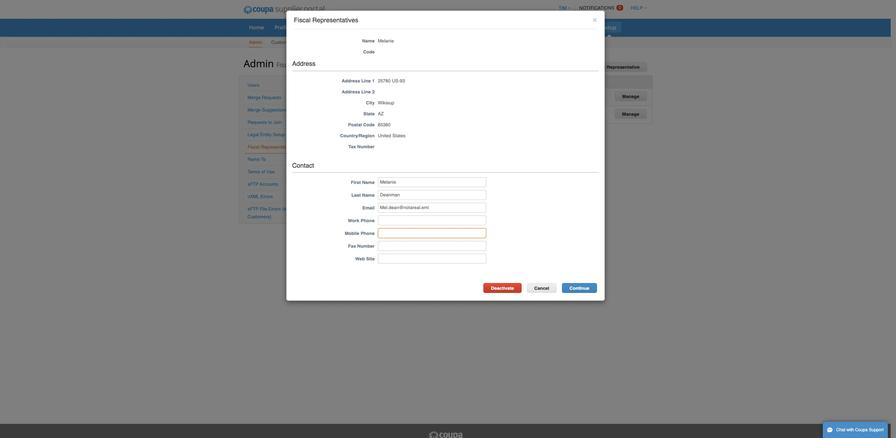 Task type: describe. For each thing, give the bounding box(es) containing it.
merge suggestions
[[248, 107, 287, 113]]

united for first manage link from the bottom
[[360, 109, 373, 115]]

cancel
[[535, 286, 550, 291]]

orders
[[301, 24, 319, 31]]

sftp for sftp file errors (to customers)
[[248, 206, 259, 212]]

use
[[267, 169, 275, 175]]

ons
[[583, 24, 592, 31]]

add-
[[571, 24, 583, 31]]

chat
[[837, 428, 846, 433]]

1 vertical spatial requests
[[248, 120, 267, 125]]

add-ons
[[571, 24, 592, 31]]

sftp file errors (to customers)
[[248, 206, 288, 220]]

email
[[363, 206, 375, 211]]

work
[[348, 218, 360, 224]]

business performance link
[[468, 22, 533, 33]]

customer
[[271, 40, 291, 45]]

first
[[351, 180, 361, 185]]

85360
[[378, 122, 391, 127]]

sftp file errors (to customers) link
[[248, 206, 288, 220]]

25780
[[378, 78, 391, 83]]

merge for merge requests
[[248, 95, 261, 100]]

remit-to
[[248, 157, 266, 162]]

sftp for sftp accounts
[[248, 182, 259, 187]]

name for first name
[[362, 180, 375, 185]]

0 horizontal spatial coupa supplier portal image
[[238, 1, 330, 19]]

customer setup link
[[271, 38, 305, 47]]

admin for admin
[[249, 40, 262, 45]]

states for first manage link from the bottom
[[374, 109, 388, 115]]

remit-
[[248, 157, 261, 162]]

us-
[[392, 78, 400, 83]]

legal
[[248, 132, 259, 137]]

2 code from the top
[[363, 122, 375, 127]]

coupa
[[856, 428, 868, 433]]

sftp accounts link
[[248, 182, 279, 187]]

Web Site text field
[[378, 254, 486, 264]]

users
[[248, 83, 260, 88]]

fiscal representatives link
[[248, 144, 294, 150]]

address line 1 25780 us-93
[[342, 78, 405, 83]]

legal entity setup
[[248, 132, 285, 137]]

requests to join
[[248, 120, 282, 125]]

users link
[[248, 83, 260, 88]]

address for address line 1 25780 us-93
[[342, 78, 360, 83]]

2 vertical spatial representatives
[[261, 144, 294, 150]]

performance
[[496, 24, 528, 31]]

customer setup
[[271, 40, 305, 45]]

country/region for country/region united states
[[340, 133, 375, 138]]

representatives inside admin fiscal representatives
[[295, 61, 343, 69]]

setup link
[[598, 22, 621, 33]]

customers)
[[248, 214, 271, 220]]

address for address line 2
[[342, 89, 360, 94]]

first name
[[351, 180, 375, 185]]

tax number
[[349, 144, 375, 149]]

az
[[378, 111, 384, 116]]

invoices link
[[406, 22, 435, 33]]

file
[[260, 206, 267, 212]]

1
[[372, 78, 375, 83]]

state az
[[364, 111, 384, 116]]

0 vertical spatial requests
[[262, 95, 281, 100]]

to
[[261, 157, 266, 162]]

orders link
[[297, 22, 323, 33]]

deactivate
[[491, 286, 514, 291]]

service/time sheets link
[[325, 22, 384, 33]]

united states for first manage link
[[360, 92, 388, 97]]

asn
[[390, 24, 400, 31]]

home link
[[245, 22, 269, 33]]

add
[[582, 64, 591, 70]]

Mobile Phone text field
[[378, 229, 486, 238]]

admin fiscal representatives
[[244, 57, 343, 70]]

line for 2
[[362, 89, 371, 94]]

cxml
[[248, 194, 259, 199]]

name melanie
[[362, 38, 394, 43]]

2
[[372, 89, 375, 94]]

contact
[[292, 162, 314, 169]]

2 manage link from the top
[[615, 109, 647, 119]]

2 horizontal spatial setup
[[602, 24, 617, 31]]

profile link
[[270, 22, 295, 33]]

state
[[364, 111, 375, 116]]

city
[[366, 100, 375, 105]]

errors inside sftp file errors (to customers)
[[269, 206, 281, 212]]

2 vertical spatial states
[[393, 133, 406, 138]]

0 vertical spatial representatives
[[313, 16, 359, 24]]

terms of use link
[[248, 169, 275, 175]]

work phone
[[348, 218, 375, 224]]

accounts
[[260, 182, 279, 187]]

mobile
[[345, 231, 360, 236]]

united states for first manage link from the bottom
[[360, 109, 388, 115]]

mobile phone
[[345, 231, 375, 236]]

entity
[[260, 132, 272, 137]]

support
[[869, 428, 884, 433]]

manage for first manage link from the bottom
[[623, 111, 640, 117]]

chat with coupa support button
[[823, 422, 889, 438]]

add fiscal representative link
[[575, 62, 647, 72]]



Task type: locate. For each thing, give the bounding box(es) containing it.
93
[[400, 78, 405, 83]]

postal code 85360
[[348, 122, 391, 127]]

2 vertical spatial address
[[342, 89, 360, 94]]

3 name from the top
[[362, 193, 375, 198]]

manage
[[623, 94, 640, 99], [623, 111, 640, 117]]

sheets
[[362, 24, 379, 31]]

1 number from the top
[[357, 144, 375, 149]]

phone down email
[[361, 218, 375, 224]]

1 code from the top
[[363, 49, 375, 54]]

invoices
[[411, 24, 431, 31]]

1 vertical spatial setup
[[293, 40, 305, 45]]

2 phone from the top
[[361, 231, 375, 236]]

phone
[[361, 218, 375, 224], [361, 231, 375, 236]]

0 vertical spatial united
[[360, 92, 373, 97]]

fiscal down legal
[[248, 144, 260, 150]]

business performance
[[473, 24, 528, 31]]

cxml errors
[[248, 194, 273, 199]]

united down 85360
[[378, 133, 391, 138]]

1 vertical spatial united states
[[360, 109, 388, 115]]

with
[[847, 428, 855, 433]]

name right first
[[362, 180, 375, 185]]

setup right × button at right
[[602, 24, 617, 31]]

representative
[[607, 64, 640, 70]]

country/region for country/region
[[360, 79, 395, 84]]

1 horizontal spatial coupa supplier portal image
[[428, 431, 463, 438]]

states
[[374, 92, 388, 97], [374, 109, 388, 115], [393, 133, 406, 138]]

legal entity setup link
[[248, 132, 285, 137]]

country/region united states
[[340, 133, 406, 138]]

1 vertical spatial phone
[[361, 231, 375, 236]]

0 vertical spatial address
[[292, 60, 316, 67]]

add-ons link
[[567, 22, 596, 33]]

× button
[[593, 15, 597, 24]]

name down sheets on the left top
[[362, 38, 375, 43]]

merge requests link
[[248, 95, 281, 100]]

cancel button
[[527, 283, 557, 293]]

1 vertical spatial manage
[[623, 111, 640, 117]]

Work Phone text field
[[378, 216, 486, 226]]

sftp accounts
[[248, 182, 279, 187]]

0 vertical spatial country/region
[[360, 79, 395, 84]]

1 vertical spatial united
[[360, 109, 373, 115]]

last name
[[352, 193, 375, 198]]

merge down merge requests
[[248, 107, 261, 113]]

phone for mobile phone
[[361, 231, 375, 236]]

address for address
[[292, 60, 316, 67]]

line for 1
[[362, 78, 371, 83]]

profile
[[275, 24, 291, 31]]

requests left to
[[248, 120, 267, 125]]

0 vertical spatial coupa supplier portal image
[[238, 1, 330, 19]]

1 vertical spatial states
[[374, 109, 388, 115]]

site
[[366, 257, 375, 262]]

2 line from the top
[[362, 89, 371, 94]]

number for fax number
[[357, 244, 375, 249]]

2 manage from the top
[[623, 111, 640, 117]]

chat with coupa support
[[837, 428, 884, 433]]

1 vertical spatial sftp
[[248, 206, 259, 212]]

address line 2
[[342, 89, 375, 94]]

admin link
[[249, 38, 263, 47]]

name right the last
[[362, 193, 375, 198]]

merge down users link
[[248, 95, 261, 100]]

catalogs link
[[437, 22, 467, 33]]

address down customer setup link
[[292, 60, 316, 67]]

service/time
[[329, 24, 361, 31]]

sourcing link
[[534, 22, 565, 33]]

admin down admin link
[[244, 57, 274, 70]]

fiscal
[[294, 16, 311, 24], [277, 61, 293, 69], [593, 64, 606, 70], [248, 144, 260, 150]]

city wikieup
[[366, 100, 394, 105]]

merge
[[248, 95, 261, 100], [248, 107, 261, 113]]

web
[[356, 257, 365, 262]]

Fax Number text field
[[378, 241, 486, 251]]

1 vertical spatial manage link
[[615, 109, 647, 119]]

suggestions
[[262, 107, 287, 113]]

1 merge from the top
[[248, 95, 261, 100]]

2 merge from the top
[[248, 107, 261, 113]]

×
[[593, 15, 597, 24]]

1 vertical spatial country/region
[[340, 133, 375, 138]]

admin down home "link"
[[249, 40, 262, 45]]

fiscal inside admin fiscal representatives
[[277, 61, 293, 69]]

0 vertical spatial phone
[[361, 218, 375, 224]]

1 name from the top
[[362, 38, 375, 43]]

united down 'city'
[[360, 109, 373, 115]]

fiscal down customer setup link
[[277, 61, 293, 69]]

0 vertical spatial merge
[[248, 95, 261, 100]]

number up web site
[[357, 244, 375, 249]]

2 united states from the top
[[360, 109, 388, 115]]

0 vertical spatial manage link
[[615, 91, 647, 101]]

1 sftp from the top
[[248, 182, 259, 187]]

First Name text field
[[378, 178, 486, 187]]

setup right customer
[[293, 40, 305, 45]]

0 vertical spatial code
[[363, 49, 375, 54]]

merge requests
[[248, 95, 281, 100]]

line left the 1
[[362, 78, 371, 83]]

requests up 'suggestions' on the top of the page
[[262, 95, 281, 100]]

code down name melanie
[[363, 49, 375, 54]]

1 line from the top
[[362, 78, 371, 83]]

code down state
[[363, 122, 375, 127]]

setup down join
[[273, 132, 285, 137]]

sourcing
[[539, 24, 561, 31]]

country/region down 'postal'
[[340, 133, 375, 138]]

errors left (to
[[269, 206, 281, 212]]

phone up fax number on the left
[[361, 231, 375, 236]]

requests to join link
[[248, 120, 282, 125]]

deactivate link
[[484, 283, 522, 293]]

Email text field
[[378, 203, 486, 213]]

fiscal inside 'link'
[[593, 64, 606, 70]]

1 vertical spatial line
[[362, 89, 371, 94]]

sftp inside sftp file errors (to customers)
[[248, 206, 259, 212]]

continue
[[570, 286, 590, 291]]

0 horizontal spatial setup
[[273, 132, 285, 137]]

service/time sheets
[[329, 24, 379, 31]]

2 name from the top
[[362, 180, 375, 185]]

fiscal right profile
[[294, 16, 311, 24]]

melanie
[[378, 38, 394, 43]]

0 vertical spatial states
[[374, 92, 388, 97]]

0 vertical spatial fiscal representatives
[[294, 16, 359, 24]]

terms of use
[[248, 169, 275, 175]]

fax number
[[348, 244, 375, 249]]

2 number from the top
[[357, 244, 375, 249]]

1 manage from the top
[[623, 94, 640, 99]]

manage link
[[615, 91, 647, 101], [615, 109, 647, 119]]

united states
[[360, 92, 388, 97], [360, 109, 388, 115]]

1 vertical spatial representatives
[[295, 61, 343, 69]]

2 vertical spatial setup
[[273, 132, 285, 137]]

coupa supplier portal image
[[238, 1, 330, 19], [428, 431, 463, 438]]

0 vertical spatial admin
[[249, 40, 262, 45]]

terms
[[248, 169, 260, 175]]

0 vertical spatial sftp
[[248, 182, 259, 187]]

business
[[473, 24, 495, 31]]

1 vertical spatial address
[[342, 78, 360, 83]]

address
[[292, 60, 316, 67], [342, 78, 360, 83], [342, 89, 360, 94]]

Last Name text field
[[378, 190, 486, 200]]

representatives
[[313, 16, 359, 24], [295, 61, 343, 69], [261, 144, 294, 150]]

web site
[[356, 257, 375, 262]]

address up address line 2
[[342, 78, 360, 83]]

0 vertical spatial errors
[[261, 194, 273, 199]]

join
[[274, 120, 282, 125]]

fiscal representatives
[[294, 16, 359, 24], [248, 144, 294, 150]]

1 united states from the top
[[360, 92, 388, 97]]

united states up 'city'
[[360, 92, 388, 97]]

tax
[[349, 144, 356, 149]]

united up 'city'
[[360, 92, 373, 97]]

cxml errors link
[[248, 194, 273, 199]]

1 vertical spatial errors
[[269, 206, 281, 212]]

2 vertical spatial united
[[378, 133, 391, 138]]

catalogs
[[441, 24, 462, 31]]

2 vertical spatial name
[[362, 193, 375, 198]]

admin for admin fiscal representatives
[[244, 57, 274, 70]]

1 vertical spatial code
[[363, 122, 375, 127]]

united for first manage link
[[360, 92, 373, 97]]

sftp up the customers)
[[248, 206, 259, 212]]

of
[[262, 169, 265, 175]]

to
[[268, 120, 272, 125]]

1 vertical spatial number
[[357, 244, 375, 249]]

1 vertical spatial merge
[[248, 107, 261, 113]]

merge for merge suggestions
[[248, 107, 261, 113]]

1 horizontal spatial setup
[[293, 40, 305, 45]]

1 vertical spatial admin
[[244, 57, 274, 70]]

country/region up 2
[[360, 79, 395, 84]]

wikieup
[[378, 100, 394, 105]]

line left 2
[[362, 89, 371, 94]]

0 vertical spatial number
[[357, 144, 375, 149]]

number down country/region united states
[[357, 144, 375, 149]]

(to
[[282, 206, 288, 212]]

errors
[[261, 194, 273, 199], [269, 206, 281, 212]]

manage for first manage link
[[623, 94, 640, 99]]

remit-to link
[[248, 157, 266, 162]]

phone for work phone
[[361, 218, 375, 224]]

1 vertical spatial fiscal representatives
[[248, 144, 294, 150]]

name for last name
[[362, 193, 375, 198]]

0 vertical spatial name
[[362, 38, 375, 43]]

name
[[362, 38, 375, 43], [362, 180, 375, 185], [362, 193, 375, 198]]

0 vertical spatial setup
[[602, 24, 617, 31]]

0 vertical spatial line
[[362, 78, 371, 83]]

1 vertical spatial name
[[362, 180, 375, 185]]

line
[[362, 78, 371, 83], [362, 89, 371, 94]]

1 vertical spatial coupa supplier portal image
[[428, 431, 463, 438]]

errors down accounts
[[261, 194, 273, 199]]

number for tax number
[[357, 144, 375, 149]]

2 sftp from the top
[[248, 206, 259, 212]]

0 vertical spatial manage
[[623, 94, 640, 99]]

asn link
[[385, 22, 404, 33]]

postal
[[348, 122, 362, 127]]

united states down 'city'
[[360, 109, 388, 115]]

1 phone from the top
[[361, 218, 375, 224]]

0 vertical spatial united states
[[360, 92, 388, 97]]

sftp up cxml
[[248, 182, 259, 187]]

fiscal right add
[[593, 64, 606, 70]]

1 manage link from the top
[[615, 91, 647, 101]]

states for first manage link
[[374, 92, 388, 97]]

address left 2
[[342, 89, 360, 94]]

setup
[[602, 24, 617, 31], [293, 40, 305, 45], [273, 132, 285, 137]]



Task type: vqa. For each thing, say whether or not it's contained in the screenshot.
Number
yes



